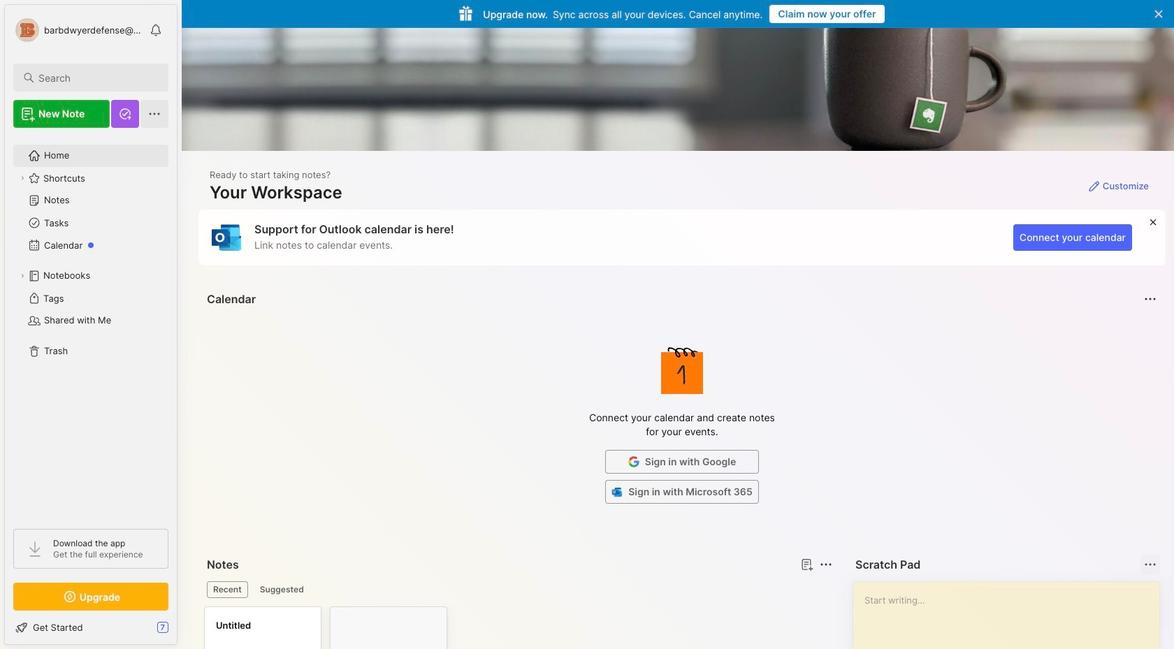 Task type: locate. For each thing, give the bounding box(es) containing it.
1 horizontal spatial tab
[[254, 582, 310, 598]]

Start writing… text field
[[865, 582, 1159, 649]]

tree
[[5, 136, 177, 517]]

Help and Learning task checklist field
[[5, 617, 177, 639]]

expand notebooks image
[[18, 272, 27, 280]]

None search field
[[38, 69, 156, 86]]

tab
[[207, 582, 248, 598], [254, 582, 310, 598]]

0 horizontal spatial tab
[[207, 582, 248, 598]]

Account field
[[13, 16, 143, 44]]

none search field inside main "element"
[[38, 69, 156, 86]]

tab list
[[207, 582, 831, 598]]

row group
[[204, 607, 456, 649]]



Task type: vqa. For each thing, say whether or not it's contained in the screenshot.
more
no



Task type: describe. For each thing, give the bounding box(es) containing it.
2 tab from the left
[[254, 582, 310, 598]]

tree inside main "element"
[[5, 136, 177, 517]]

1 tab from the left
[[207, 582, 248, 598]]

click to collapse image
[[177, 624, 187, 640]]

More actions field
[[817, 555, 836, 575]]

Search text field
[[38, 71, 156, 85]]

main element
[[0, 0, 182, 649]]

more actions image
[[818, 556, 835, 573]]



